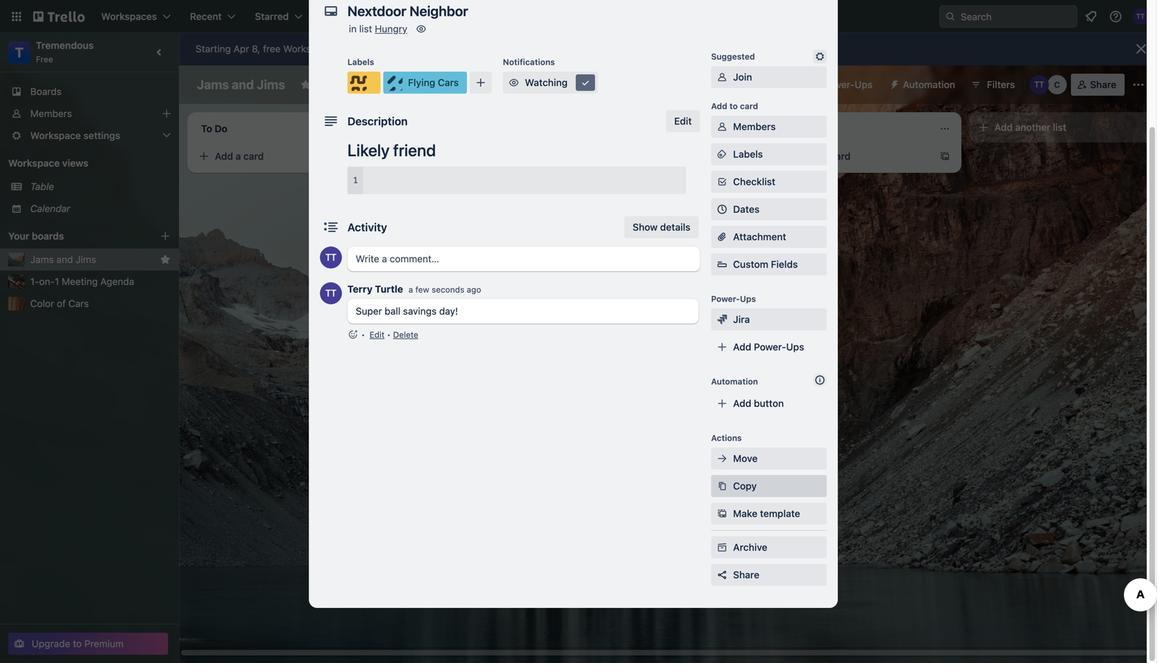 Task type: vqa. For each thing, say whether or not it's contained in the screenshot.
Workspace in the "button"
yes



Task type: describe. For each thing, give the bounding box(es) containing it.
move link
[[711, 448, 827, 470]]

show menu image
[[1132, 78, 1146, 92]]

0 horizontal spatial automation
[[711, 377, 758, 387]]

workspace for workspace views
[[8, 157, 60, 169]]

1 horizontal spatial ups
[[786, 341, 805, 353]]

limits
[[629, 43, 652, 54]]

1 vertical spatial cars
[[68, 298, 89, 309]]

copy link
[[711, 475, 827, 497]]

super
[[356, 306, 382, 317]]

2 add a card button from the left
[[780, 145, 932, 167]]

watching
[[525, 77, 568, 88]]

sm image for suggested
[[813, 50, 827, 63]]

limited
[[371, 43, 401, 54]]

2 create from template… image from the left
[[744, 151, 755, 162]]

1 horizontal spatial terry turtle (terryturtle) image
[[1133, 8, 1149, 25]]

jims inside board name text box
[[257, 77, 285, 92]]

ago
[[467, 285, 481, 295]]

free
[[36, 54, 53, 64]]

2 horizontal spatial a
[[823, 151, 828, 162]]

10
[[415, 43, 425, 54]]

friend
[[393, 141, 436, 160]]

watching button
[[503, 72, 598, 94]]

sm image for watching
[[507, 76, 521, 90]]

2 vertical spatial power-
[[754, 341, 786, 353]]

boards
[[32, 230, 64, 242]]

labels link
[[711, 143, 827, 165]]

dates button
[[711, 198, 827, 220]]

back to home image
[[33, 6, 85, 28]]

1 horizontal spatial share button
[[1071, 74, 1125, 96]]

c button
[[1048, 75, 1067, 94]]

make template
[[733, 508, 801, 520]]

1-
[[30, 276, 39, 287]]

description
[[348, 115, 408, 128]]

make
[[733, 508, 758, 520]]

premium
[[84, 638, 124, 650]]

0 vertical spatial list
[[359, 23, 372, 34]]

jira inside button
[[767, 79, 784, 90]]

a inside terry turtle a few seconds ago
[[409, 285, 413, 295]]

fields
[[771, 259, 798, 270]]

jams inside board name text box
[[197, 77, 229, 92]]

join link
[[711, 66, 827, 88]]

and inside board name text box
[[232, 77, 254, 92]]

sm image for jira
[[716, 313, 729, 327]]

in
[[349, 23, 357, 34]]

sm image for make template
[[716, 507, 729, 521]]

workspaces
[[283, 43, 338, 54]]

hungry link
[[375, 23, 408, 34]]

0 horizontal spatial members link
[[0, 103, 179, 125]]

tremendous free
[[36, 40, 94, 64]]

sm image for labels
[[716, 147, 729, 161]]

1 vertical spatial terry turtle (terryturtle) image
[[320, 247, 342, 269]]

sm image for automation
[[884, 74, 903, 93]]

dates
[[733, 204, 760, 215]]

table link
[[30, 180, 171, 194]]

seconds
[[432, 285, 465, 295]]

board link
[[438, 74, 496, 96]]

show
[[633, 222, 658, 233]]

1 vertical spatial terry turtle (terryturtle) image
[[320, 283, 342, 305]]

attachment button
[[711, 226, 827, 248]]

0 horizontal spatial jims
[[76, 254, 96, 265]]

terry turtle a few seconds ago
[[348, 284, 481, 295]]

sm image up 10
[[414, 22, 428, 36]]

views
[[62, 157, 88, 169]]

copy
[[733, 481, 757, 492]]

template
[[760, 508, 801, 520]]

agenda
[[100, 276, 134, 287]]

calendar
[[30, 203, 70, 214]]

notifications
[[503, 57, 555, 67]]

Board name text field
[[190, 74, 292, 96]]

boards
[[30, 86, 62, 97]]

add button button
[[711, 393, 827, 415]]

likely
[[348, 141, 390, 160]]

jams and jims inside board name text box
[[197, 77, 285, 92]]

1 horizontal spatial terry turtle (terryturtle) image
[[1030, 75, 1049, 94]]

your boards
[[8, 230, 64, 242]]

activity
[[348, 221, 387, 234]]

grumpy link
[[397, 159, 557, 173]]

tremendous
[[36, 40, 94, 51]]

upgrade to premium
[[32, 638, 124, 650]]

list inside button
[[1053, 122, 1067, 133]]

sm image for members
[[716, 120, 729, 134]]

jira button
[[744, 74, 792, 96]]

checklist
[[733, 176, 776, 187]]

t
[[15, 44, 24, 60]]

0 horizontal spatial a
[[236, 151, 241, 162]]

0 horizontal spatial members
[[30, 108, 72, 119]]

8,
[[252, 43, 260, 54]]

filters button
[[967, 74, 1020, 96]]

show details link
[[625, 216, 699, 238]]

sm image for copy
[[716, 480, 729, 493]]

be
[[357, 43, 369, 54]]

actions
[[711, 433, 742, 443]]

workspace views
[[8, 157, 88, 169]]

starting
[[196, 43, 231, 54]]

button
[[754, 398, 784, 409]]

to for add to card
[[730, 101, 738, 111]]

day!
[[439, 306, 458, 317]]

add power-ups
[[733, 341, 805, 353]]

edit for edit • delete
[[370, 330, 385, 340]]

share for share button to the bottom
[[733, 569, 760, 581]]

custom fields
[[733, 259, 798, 270]]

color: blue, title: none image
[[427, 151, 455, 156]]

delete
[[393, 330, 418, 340]]

share for share button to the right
[[1091, 79, 1117, 90]]

delete link
[[393, 330, 418, 340]]

checklist button
[[711, 171, 827, 193]]

few
[[416, 285, 429, 295]]

visible
[[398, 79, 427, 90]]

attachment
[[733, 231, 787, 243]]

0 vertical spatial cars
[[438, 77, 459, 88]]

Write a comment text field
[[348, 247, 700, 271]]

chestercheeetah (chestercheeetah) image
[[1048, 75, 1067, 94]]

1-on-1 meeting agenda link
[[30, 275, 171, 289]]

starred icon image
[[160, 254, 171, 265]]

0 horizontal spatial power-ups
[[711, 294, 756, 304]]

flying
[[408, 77, 435, 88]]



Task type: locate. For each thing, give the bounding box(es) containing it.
ups down custom
[[740, 294, 756, 304]]

workspace inside 'button'
[[344, 79, 395, 90]]

0 vertical spatial share button
[[1071, 74, 1125, 96]]

None text field
[[341, 0, 795, 23]]

members link
[[0, 103, 179, 125], [711, 116, 827, 138]]

jams and jims down "apr"
[[197, 77, 285, 92]]

0 vertical spatial ups
[[855, 79, 873, 90]]

workspace visible
[[344, 79, 427, 90]]

sm image inside archive link
[[716, 541, 729, 555]]

terry turtle (terryturtle) image right open information menu icon on the right top of the page
[[1133, 8, 1149, 25]]

learn
[[492, 43, 517, 54]]

1-on-1 meeting agenda
[[30, 276, 134, 287]]

in list hungry
[[349, 23, 408, 34]]

0 horizontal spatial share
[[733, 569, 760, 581]]

terry turtle (terryturtle) image
[[1030, 75, 1049, 94], [320, 247, 342, 269]]

add board image
[[160, 231, 171, 242]]

free
[[263, 43, 281, 54]]

2 horizontal spatial ups
[[855, 79, 873, 90]]

1 horizontal spatial power-
[[754, 341, 786, 353]]

color of cars
[[30, 298, 89, 309]]

share left show menu icon
[[1091, 79, 1117, 90]]

a few seconds ago link
[[409, 285, 481, 295]]

add to card
[[711, 101, 758, 111]]

members down add to card
[[733, 121, 776, 132]]

2 vertical spatial to
[[73, 638, 82, 650]]

will
[[340, 43, 355, 54]]

workspace
[[344, 79, 395, 90], [8, 157, 60, 169]]

grumpy
[[397, 160, 432, 172]]

0 horizontal spatial and
[[56, 254, 73, 265]]

archive
[[733, 542, 768, 553]]

share
[[1091, 79, 1117, 90], [733, 569, 760, 581]]

jims left star or unstar board image
[[257, 77, 285, 92]]

sm image inside automation 'button'
[[884, 74, 903, 93]]

0 vertical spatial power-ups
[[823, 79, 873, 90]]

jira
[[767, 79, 784, 90], [733, 314, 750, 325]]

cars
[[438, 77, 459, 88], [68, 298, 89, 309]]

jams up 'on-'
[[30, 254, 54, 265]]

add a card button
[[193, 145, 345, 167], [780, 145, 932, 167]]

share down archive
[[733, 569, 760, 581]]

upgrade
[[32, 638, 70, 650]]

0 horizontal spatial card
[[244, 151, 264, 162]]

members
[[30, 108, 72, 119], [733, 121, 776, 132]]

customize views image
[[503, 78, 517, 92]]

turtle
[[375, 284, 403, 295]]

power- inside button
[[823, 79, 855, 90]]

1 horizontal spatial jams
[[197, 77, 229, 92]]

1 horizontal spatial list
[[1053, 122, 1067, 133]]

cars right of
[[68, 298, 89, 309]]

about
[[545, 43, 570, 54]]

ups inside button
[[855, 79, 873, 90]]

1 add a card from the left
[[215, 151, 264, 162]]

suggested
[[711, 52, 755, 61]]

upgrade to premium link
[[8, 633, 168, 655]]

1 vertical spatial share button
[[711, 564, 827, 586]]

color
[[30, 298, 54, 309]]

1 vertical spatial jams
[[30, 254, 54, 265]]

1 vertical spatial ups
[[740, 294, 756, 304]]

tremendous link
[[36, 40, 94, 51]]

1 add a card button from the left
[[193, 145, 345, 167]]

labels down be
[[348, 57, 374, 67]]

and down "apr"
[[232, 77, 254, 92]]

primary element
[[0, 0, 1158, 33]]

color: green, title: none image
[[397, 151, 424, 156]]

jims
[[257, 77, 285, 92], [76, 254, 96, 265]]

1 vertical spatial to
[[730, 101, 738, 111]]

list
[[359, 23, 372, 34], [1053, 122, 1067, 133]]

power-ups button
[[795, 74, 881, 96]]

a
[[236, 151, 241, 162], [823, 151, 828, 162], [409, 285, 413, 295]]

table
[[30, 181, 54, 192]]

sm image for archive
[[716, 541, 729, 555]]

sm image right power-ups button
[[884, 74, 903, 93]]

0 horizontal spatial terry turtle (terryturtle) image
[[320, 283, 342, 305]]

sm image inside copy link
[[716, 480, 729, 493]]

sm image inside labels link
[[716, 147, 729, 161]]

1 horizontal spatial power-ups
[[823, 79, 873, 90]]

0 horizontal spatial list
[[359, 23, 372, 34]]

1 horizontal spatial and
[[232, 77, 254, 92]]

sm image left make
[[716, 507, 729, 521]]

automation
[[903, 79, 956, 90], [711, 377, 758, 387]]

1 vertical spatial jira
[[733, 314, 750, 325]]

apr
[[234, 43, 249, 54]]

automation up add button
[[711, 377, 758, 387]]

0 horizontal spatial create from template… image
[[353, 151, 364, 162]]

sm image
[[813, 50, 827, 63], [716, 70, 729, 84], [507, 76, 521, 90], [579, 76, 593, 90], [716, 120, 729, 134], [716, 313, 729, 327], [716, 452, 729, 466]]

0 vertical spatial labels
[[348, 57, 374, 67]]

list right another on the right
[[1053, 122, 1067, 133]]

0 vertical spatial jams
[[197, 77, 229, 92]]

members link up labels link
[[711, 116, 827, 138]]

move
[[733, 453, 758, 464]]

cars left board
[[438, 77, 459, 88]]

1 horizontal spatial create from template… image
[[744, 151, 755, 162]]

0 horizontal spatial power-
[[711, 294, 740, 304]]

details
[[660, 222, 691, 233]]

1 horizontal spatial to
[[403, 43, 412, 54]]

1 horizontal spatial add a card
[[802, 151, 851, 162]]

edit for edit
[[674, 115, 692, 127]]

0 horizontal spatial jams
[[30, 254, 54, 265]]

jims up 1-on-1 meeting agenda
[[76, 254, 96, 265]]

your
[[8, 230, 29, 242]]

0 vertical spatial automation
[[903, 79, 956, 90]]

to down the join
[[730, 101, 738, 111]]

2 add a card from the left
[[802, 151, 851, 162]]

automation button
[[884, 74, 964, 96]]

Search field
[[956, 6, 1077, 27]]

0 vertical spatial terry turtle (terryturtle) image
[[1030, 75, 1049, 94]]

1 vertical spatial members
[[733, 121, 776, 132]]

1 horizontal spatial labels
[[733, 148, 763, 160]]

0 horizontal spatial share button
[[711, 564, 827, 586]]

0 horizontal spatial labels
[[348, 57, 374, 67]]

edit inside button
[[674, 115, 692, 127]]

add reaction image
[[348, 328, 359, 342]]

sm image
[[414, 22, 428, 36], [884, 74, 903, 93], [716, 147, 729, 161], [716, 480, 729, 493], [716, 507, 729, 521], [716, 541, 729, 555]]

1 vertical spatial labels
[[733, 148, 763, 160]]

star or unstar board image
[[300, 79, 311, 90]]

sm image down 'collaborator'
[[579, 76, 593, 90]]

share button
[[1071, 74, 1125, 96], [711, 564, 827, 586]]

1 vertical spatial workspace
[[8, 157, 60, 169]]

1 horizontal spatial members
[[733, 121, 776, 132]]

sm image up add power-ups link
[[716, 313, 729, 327]]

sm image for move
[[716, 452, 729, 466]]

join
[[733, 71, 752, 83]]

0 vertical spatial members
[[30, 108, 72, 119]]

1 horizontal spatial jims
[[257, 77, 285, 92]]

sm image up power-ups button
[[813, 50, 827, 63]]

1 horizontal spatial jira
[[767, 79, 784, 90]]

ups up add button button
[[786, 341, 805, 353]]

workspace visible button
[[320, 74, 435, 96]]

list right the "in" on the top left of the page
[[359, 23, 372, 34]]

labels up checklist
[[733, 148, 763, 160]]

0 horizontal spatial edit
[[370, 330, 385, 340]]

jira up add power-ups
[[733, 314, 750, 325]]

flying cars
[[408, 77, 459, 88]]

0 vertical spatial edit
[[674, 115, 692, 127]]

2 horizontal spatial to
[[730, 101, 738, 111]]

edit • delete
[[370, 330, 418, 340]]

and
[[232, 77, 254, 92], [56, 254, 73, 265]]

your boards with 3 items element
[[8, 228, 139, 245]]

2 horizontal spatial card
[[831, 151, 851, 162]]

sm image down actions
[[716, 452, 729, 466]]

color: sky, title: "flying cars" element
[[383, 72, 467, 94]]

add a card
[[215, 151, 264, 162], [802, 151, 851, 162]]

of
[[57, 298, 66, 309]]

sm image left archive
[[716, 541, 729, 555]]

3 create from template… image from the left
[[940, 151, 951, 162]]

add power-ups link
[[711, 336, 827, 358]]

0 vertical spatial to
[[403, 43, 412, 54]]

terry
[[348, 284, 373, 295]]

filters
[[987, 79, 1015, 90]]

collaborator
[[573, 43, 626, 54]]

2 horizontal spatial create from template… image
[[940, 151, 951, 162]]

0 vertical spatial power-
[[823, 79, 855, 90]]

power-ups inside button
[[823, 79, 873, 90]]

1 vertical spatial edit
[[370, 330, 385, 340]]

workspace up table
[[8, 157, 60, 169]]

sm image down add to card
[[716, 147, 729, 161]]

1 horizontal spatial edit
[[674, 115, 692, 127]]

1 create from template… image from the left
[[353, 151, 364, 162]]

sm image left the join
[[716, 70, 729, 84]]

1 horizontal spatial automation
[[903, 79, 956, 90]]

1 horizontal spatial cars
[[438, 77, 459, 88]]

create from template… image for 2nd add a card button from the right
[[353, 151, 364, 162]]

another
[[1016, 122, 1051, 133]]

sm image left copy
[[716, 480, 729, 493]]

super ball savings day!
[[356, 306, 458, 317]]

0 vertical spatial workspace
[[344, 79, 395, 90]]

custom fields button
[[711, 258, 827, 271]]

0 vertical spatial share
[[1091, 79, 1117, 90]]

search image
[[945, 11, 956, 22]]

open information menu image
[[1109, 10, 1123, 23]]

sm image inside the move 'link'
[[716, 452, 729, 466]]

1 vertical spatial and
[[56, 254, 73, 265]]

1 horizontal spatial share
[[1091, 79, 1117, 90]]

likely friend
[[348, 141, 436, 160]]

color of cars link
[[30, 297, 171, 311]]

to right upgrade
[[73, 638, 82, 650]]

1 vertical spatial automation
[[711, 377, 758, 387]]

1 vertical spatial jams and jims
[[30, 254, 96, 265]]

edit button
[[666, 110, 700, 132]]

to for upgrade to premium
[[73, 638, 82, 650]]

1 horizontal spatial workspace
[[344, 79, 395, 90]]

1 vertical spatial list
[[1053, 122, 1067, 133]]

0 vertical spatial jims
[[257, 77, 285, 92]]

members link down boards on the left top of page
[[0, 103, 179, 125]]

add another list button
[[970, 112, 1158, 143]]

archive link
[[711, 537, 827, 559]]

0 horizontal spatial ups
[[740, 294, 756, 304]]

edit
[[674, 115, 692, 127], [370, 330, 385, 340]]

workspace down be
[[344, 79, 395, 90]]

savings
[[403, 306, 437, 317]]

1 horizontal spatial jams and jims
[[197, 77, 285, 92]]

board
[[461, 79, 488, 90]]

ups left automation 'button'
[[855, 79, 873, 90]]

1 vertical spatial power-ups
[[711, 294, 756, 304]]

meeting
[[62, 276, 98, 287]]

0 horizontal spatial cars
[[68, 298, 89, 309]]

0 horizontal spatial jira
[[733, 314, 750, 325]]

add button
[[733, 398, 784, 409]]

automation left filters button
[[903, 79, 956, 90]]

1 horizontal spatial card
[[740, 101, 758, 111]]

color: yellow, title: none image
[[348, 72, 381, 94]]

workspace for workspace visible
[[344, 79, 395, 90]]

0 horizontal spatial workspace
[[8, 157, 60, 169]]

jams down starting
[[197, 77, 229, 92]]

create from template… image for first add a card button from the right
[[940, 151, 951, 162]]

make template link
[[711, 503, 827, 525]]

share button down archive link
[[711, 564, 827, 586]]

0 vertical spatial jams and jims
[[197, 77, 285, 92]]

1 horizontal spatial members link
[[711, 116, 827, 138]]

sm image down add to card
[[716, 120, 729, 134]]

sm image inside the make template link
[[716, 507, 729, 521]]

0 horizontal spatial add a card button
[[193, 145, 345, 167]]

0 vertical spatial terry turtle (terryturtle) image
[[1133, 8, 1149, 25]]

automation inside 'button'
[[903, 79, 956, 90]]

show details
[[633, 222, 691, 233]]

0 horizontal spatial to
[[73, 638, 82, 650]]

1 vertical spatial share
[[733, 569, 760, 581]]

0 horizontal spatial terry turtle (terryturtle) image
[[320, 247, 342, 269]]

0 horizontal spatial jams and jims
[[30, 254, 96, 265]]

more
[[519, 43, 542, 54]]

2 vertical spatial ups
[[786, 341, 805, 353]]

terry turtle (terryturtle) image left "terry"
[[320, 283, 342, 305]]

sm image for join
[[716, 70, 729, 84]]

1 vertical spatial jims
[[76, 254, 96, 265]]

terry turtle (terryturtle) image
[[1133, 8, 1149, 25], [320, 283, 342, 305]]

and up 1
[[56, 254, 73, 265]]

labels
[[348, 57, 374, 67], [733, 148, 763, 160]]

jams and jims up 1
[[30, 254, 96, 265]]

to left 10
[[403, 43, 412, 54]]

jams and jims link
[[30, 253, 154, 267]]

members down boards on the left top of page
[[30, 108, 72, 119]]

1 horizontal spatial add a card button
[[780, 145, 932, 167]]

create from template… image
[[353, 151, 364, 162], [744, 151, 755, 162], [940, 151, 951, 162]]

share button right chestercheeetah (chestercheeetah) icon
[[1071, 74, 1125, 96]]

sm image down notifications
[[507, 76, 521, 90]]

0 horizontal spatial add a card
[[215, 151, 264, 162]]

0 vertical spatial and
[[232, 77, 254, 92]]

boards link
[[0, 81, 179, 103]]

•
[[387, 330, 391, 340]]

on-
[[39, 276, 55, 287]]

sm image inside join link
[[716, 70, 729, 84]]

0 notifications image
[[1083, 8, 1100, 25]]

jira right the join
[[767, 79, 784, 90]]

0 vertical spatial jira
[[767, 79, 784, 90]]

calendar link
[[30, 202, 171, 216]]

1 horizontal spatial a
[[409, 285, 413, 295]]

1 vertical spatial power-
[[711, 294, 740, 304]]



